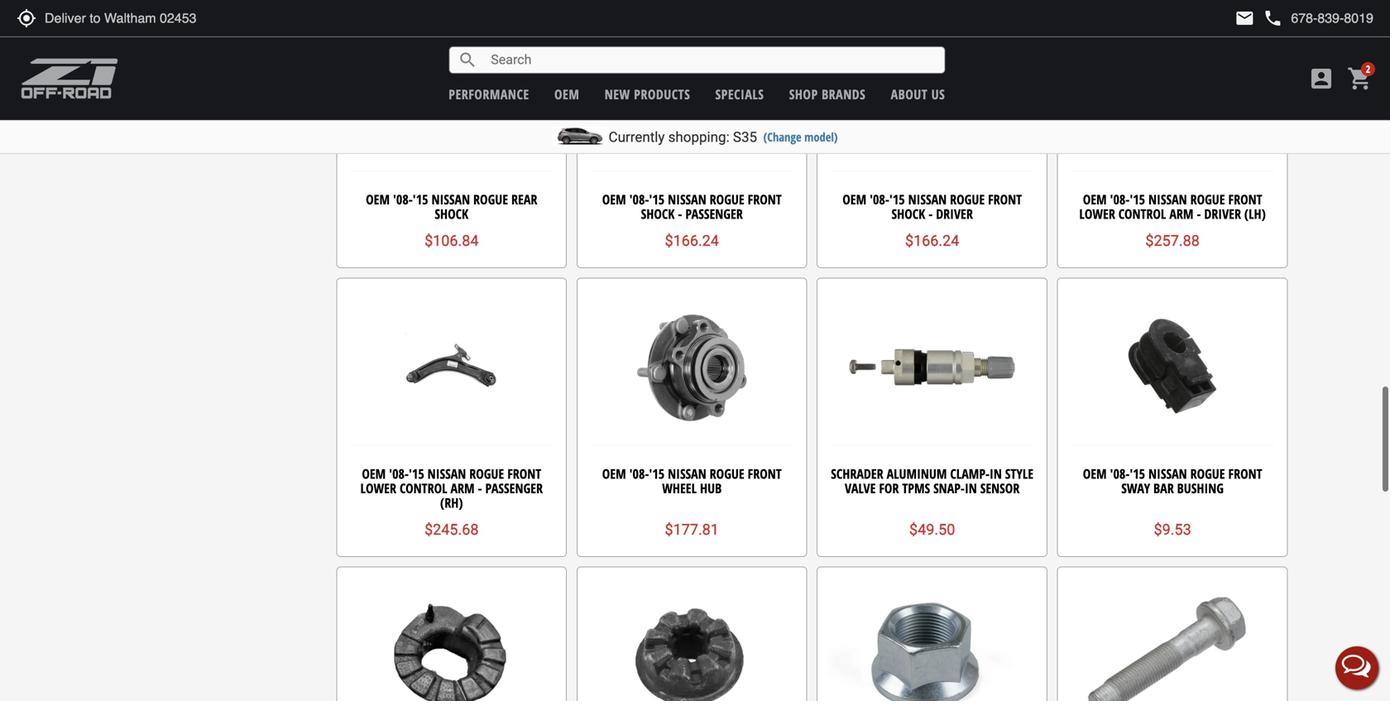 Task type: vqa. For each thing, say whether or not it's contained in the screenshot.


Task type: describe. For each thing, give the bounding box(es) containing it.
1 horizontal spatial in
[[990, 465, 1002, 483]]

'15 for oem '08-'15 nissan rogue front lower control arm - driver (lh)
[[1130, 191, 1146, 208]]

rogue for oem '08-'15 nissan rogue front lower control arm - driver (lh)
[[1191, 191, 1226, 208]]

front for oem '08-'15 nissan rogue front wheel hub
[[748, 465, 782, 483]]

currently shopping: s35 (change model)
[[609, 129, 838, 145]]

sensor
[[981, 479, 1020, 497]]

arm for driver
[[1170, 205, 1194, 223]]

Search search field
[[478, 47, 945, 73]]

'08- for oem '08-'15 nissan rogue front shock - driver
[[870, 191, 890, 208]]

control for driver
[[1119, 205, 1167, 223]]

lower for oem '08-'15 nissan rogue front lower control arm - driver (lh)
[[1080, 205, 1116, 223]]

shock for oem '08-'15 nissan rogue rear shock
[[435, 205, 469, 223]]

oem '08-'15 nissan rogue front wheel hub
[[603, 465, 782, 497]]

lower for oem '08-'15 nissan rogue front lower control arm - passenger (rh)
[[361, 479, 397, 497]]

account_box
[[1309, 65, 1335, 92]]

phone link
[[1264, 8, 1374, 28]]

nissan for oem '08-'15 nissan rogue front sway bar bushing
[[1149, 465, 1188, 483]]

mail
[[1236, 8, 1255, 28]]

snap-
[[934, 479, 965, 497]]

about us link
[[891, 85, 946, 103]]

(change model) link
[[764, 129, 838, 145]]

mail link
[[1236, 8, 1255, 28]]

(change
[[764, 129, 802, 145]]

passenger inside oem '08-'15 nissan rogue front lower control arm - passenger (rh)
[[486, 479, 543, 497]]

new products
[[605, 85, 691, 103]]

clamp-
[[951, 465, 990, 483]]

rogue for oem '08-'15 nissan rogue front shock - driver
[[951, 191, 985, 208]]

currently
[[609, 129, 665, 145]]

rogue for oem '08-'15 nissan rogue front sway bar bushing
[[1191, 465, 1226, 483]]

shop brands
[[790, 85, 866, 103]]

$166.24 for passenger
[[665, 232, 719, 250]]

sway
[[1122, 479, 1151, 497]]

'15 for oem '08-'15 nissan rogue front shock - driver
[[890, 191, 905, 208]]

$257.88
[[1146, 232, 1200, 250]]

nissan for oem '08-'15 nissan rogue front lower control arm - passenger (rh)
[[428, 465, 466, 483]]

'15 for oem '08-'15 nissan rogue rear shock
[[413, 191, 428, 208]]

wheel
[[663, 479, 697, 497]]

performance
[[449, 85, 530, 103]]

model)
[[805, 129, 838, 145]]

(lh)
[[1245, 205, 1267, 223]]

shopping:
[[669, 129, 730, 145]]

z1 motorsports logo image
[[21, 58, 119, 99]]

rogue for oem '08-'15 nissan rogue rear shock
[[474, 191, 508, 208]]

- inside oem '08-'15 nissan rogue front lower control arm - driver (lh)
[[1197, 205, 1202, 223]]

'15 for oem '08-'15 nissan rogue front lower control arm - passenger (rh)
[[409, 465, 424, 483]]

'15 for oem '08-'15 nissan rogue front shock - passenger
[[649, 191, 665, 208]]

oem '08-'15 nissan rogue front shock - driver
[[843, 191, 1023, 223]]

brands
[[822, 85, 866, 103]]

schrader
[[831, 465, 884, 483]]

'15 for oem '08-'15 nissan rogue front sway bar bushing
[[1130, 465, 1146, 483]]

hub
[[700, 479, 722, 497]]

bushing
[[1178, 479, 1224, 497]]

oem link
[[555, 85, 580, 103]]

aluminum
[[887, 465, 947, 483]]

$9.53
[[1155, 521, 1192, 539]]

specials
[[716, 85, 764, 103]]

us
[[932, 85, 946, 103]]

mail phone
[[1236, 8, 1284, 28]]

rear
[[512, 191, 538, 208]]

shock for oem '08-'15 nissan rogue front shock - driver
[[892, 205, 926, 223]]

s35
[[733, 129, 758, 145]]

front for oem '08-'15 nissan rogue front lower control arm - driver (lh)
[[1229, 191, 1263, 208]]

control for passenger
[[400, 479, 447, 497]]

nissan for oem '08-'15 nissan rogue front lower control arm - driver (lh)
[[1149, 191, 1188, 208]]

for
[[880, 479, 899, 497]]

valve
[[845, 479, 876, 497]]

oem for oem '08-'15 nissan rogue rear shock
[[366, 191, 390, 208]]

- inside 'oem '08-'15 nissan rogue front shock - passenger'
[[678, 205, 683, 223]]

oem '08-'15 nissan rogue rear shock
[[366, 191, 538, 223]]



Task type: locate. For each thing, give the bounding box(es) containing it.
oem inside oem '08-'15 nissan rogue front lower control arm - driver (lh)
[[1083, 191, 1107, 208]]

shock inside 'oem '08-'15 nissan rogue front shock - passenger'
[[641, 205, 675, 223]]

nissan inside oem '08-'15 nissan rogue front lower control arm - driver (lh)
[[1149, 191, 1188, 208]]

0 horizontal spatial lower
[[361, 479, 397, 497]]

schrader aluminum clamp-in style valve for tpms snap-in sensor
[[831, 465, 1034, 497]]

nissan for oem '08-'15 nissan rogue front wheel hub
[[668, 465, 707, 483]]

0 vertical spatial lower
[[1080, 205, 1116, 223]]

front for oem '08-'15 nissan rogue front sway bar bushing
[[1229, 465, 1263, 483]]

passenger right the (rh)
[[486, 479, 543, 497]]

driver inside oem '08-'15 nissan rogue front shock - driver
[[937, 205, 973, 223]]

nissan inside oem '08-'15 nissan rogue rear shock
[[432, 191, 470, 208]]

0 vertical spatial arm
[[1170, 205, 1194, 223]]

control inside oem '08-'15 nissan rogue front lower control arm - passenger (rh)
[[400, 479, 447, 497]]

1 vertical spatial passenger
[[486, 479, 543, 497]]

front for oem '08-'15 nissan rogue front lower control arm - passenger (rh)
[[508, 465, 542, 483]]

0 horizontal spatial arm
[[451, 479, 475, 497]]

driver inside oem '08-'15 nissan rogue front lower control arm - driver (lh)
[[1205, 205, 1242, 223]]

rogue inside oem '08-'15 nissan rogue front lower control arm - passenger (rh)
[[470, 465, 504, 483]]

oem '08-'15 nissan rogue front lower control arm - passenger (rh)
[[361, 465, 543, 512]]

passenger down currently shopping: s35 (change model)
[[686, 205, 743, 223]]

shock
[[435, 205, 469, 223], [641, 205, 675, 223], [892, 205, 926, 223]]

$177.81
[[665, 521, 719, 539]]

shock inside oem '08-'15 nissan rogue front shock - driver
[[892, 205, 926, 223]]

arm inside oem '08-'15 nissan rogue front lower control arm - passenger (rh)
[[451, 479, 475, 497]]

-
[[678, 205, 683, 223], [929, 205, 933, 223], [1197, 205, 1202, 223], [478, 479, 482, 497]]

arm up $257.88
[[1170, 205, 1194, 223]]

lower inside oem '08-'15 nissan rogue front lower control arm - driver (lh)
[[1080, 205, 1116, 223]]

arm for passenger
[[451, 479, 475, 497]]

'15 inside "oem '08-'15 nissan rogue front wheel hub"
[[649, 465, 665, 483]]

1 shock from the left
[[435, 205, 469, 223]]

arm up $245.68
[[451, 479, 475, 497]]

rogue inside oem '08-'15 nissan rogue front sway bar bushing
[[1191, 465, 1226, 483]]

2 $166.24 from the left
[[906, 232, 960, 250]]

nissan inside "oem '08-'15 nissan rogue front wheel hub"
[[668, 465, 707, 483]]

shopping_cart link
[[1344, 65, 1374, 92]]

nissan for oem '08-'15 nissan rogue rear shock
[[432, 191, 470, 208]]

1 horizontal spatial $166.24
[[906, 232, 960, 250]]

1 vertical spatial arm
[[451, 479, 475, 497]]

0 horizontal spatial $166.24
[[665, 232, 719, 250]]

shop brands link
[[790, 85, 866, 103]]

oem '08-'15 nissan rogue front sway bar bushing
[[1083, 465, 1263, 497]]

in left sensor
[[965, 479, 978, 497]]

new products link
[[605, 85, 691, 103]]

front inside 'oem '08-'15 nissan rogue front shock - passenger'
[[748, 191, 782, 208]]

$166.24 down 'oem '08-'15 nissan rogue front shock - passenger'
[[665, 232, 719, 250]]

0 vertical spatial passenger
[[686, 205, 743, 223]]

1 horizontal spatial shock
[[641, 205, 675, 223]]

oem for oem "link"
[[555, 85, 580, 103]]

'15 inside oem '08-'15 nissan rogue front lower control arm - passenger (rh)
[[409, 465, 424, 483]]

oem for oem '08-'15 nissan rogue front sway bar bushing
[[1083, 465, 1107, 483]]

control
[[1119, 205, 1167, 223], [400, 479, 447, 497]]

$166.24
[[665, 232, 719, 250], [906, 232, 960, 250]]

in
[[990, 465, 1002, 483], [965, 479, 978, 497]]

rogue inside 'oem '08-'15 nissan rogue front shock - passenger'
[[710, 191, 745, 208]]

oem inside oem '08-'15 nissan rogue front shock - driver
[[843, 191, 867, 208]]

oem
[[555, 85, 580, 103], [366, 191, 390, 208], [603, 191, 626, 208], [843, 191, 867, 208], [1083, 191, 1107, 208], [362, 465, 386, 483], [603, 465, 626, 483], [1083, 465, 1107, 483]]

nissan
[[432, 191, 470, 208], [668, 191, 707, 208], [909, 191, 947, 208], [1149, 191, 1188, 208], [428, 465, 466, 483], [668, 465, 707, 483], [1149, 465, 1188, 483]]

'08- inside oem '08-'15 nissan rogue rear shock
[[393, 191, 413, 208]]

lower inside oem '08-'15 nissan rogue front lower control arm - passenger (rh)
[[361, 479, 397, 497]]

about
[[891, 85, 928, 103]]

'08- for oem '08-'15 nissan rogue front wheel hub
[[630, 465, 649, 483]]

rogue
[[474, 191, 508, 208], [710, 191, 745, 208], [951, 191, 985, 208], [1191, 191, 1226, 208], [470, 465, 504, 483], [710, 465, 745, 483], [1191, 465, 1226, 483]]

'08-
[[393, 191, 413, 208], [630, 191, 649, 208], [870, 191, 890, 208], [1111, 191, 1130, 208], [389, 465, 409, 483], [630, 465, 649, 483], [1111, 465, 1130, 483]]

'08- for oem '08-'15 nissan rogue front shock - passenger
[[630, 191, 649, 208]]

shopping_cart
[[1348, 65, 1374, 92]]

bar
[[1154, 479, 1175, 497]]

style
[[1006, 465, 1034, 483]]

'08- for oem '08-'15 nissan rogue front sway bar bushing
[[1111, 465, 1130, 483]]

shock for oem '08-'15 nissan rogue front shock - passenger
[[641, 205, 675, 223]]

passenger inside 'oem '08-'15 nissan rogue front shock - passenger'
[[686, 205, 743, 223]]

$166.24 for driver
[[906, 232, 960, 250]]

1 horizontal spatial driver
[[1205, 205, 1242, 223]]

oem inside "oem '08-'15 nissan rogue front wheel hub"
[[603, 465, 626, 483]]

$245.68
[[425, 521, 479, 539]]

nissan for oem '08-'15 nissan rogue front shock - passenger
[[668, 191, 707, 208]]

oem for oem '08-'15 nissan rogue front shock - driver
[[843, 191, 867, 208]]

rogue inside oem '08-'15 nissan rogue front lower control arm - driver (lh)
[[1191, 191, 1226, 208]]

0 horizontal spatial driver
[[937, 205, 973, 223]]

phone
[[1264, 8, 1284, 28]]

- inside oem '08-'15 nissan rogue front shock - driver
[[929, 205, 933, 223]]

control up $245.68
[[400, 479, 447, 497]]

$106.84
[[425, 232, 479, 250]]

shop
[[790, 85, 818, 103]]

front for oem '08-'15 nissan rogue front shock - driver
[[989, 191, 1023, 208]]

'15 for oem '08-'15 nissan rogue front wheel hub
[[649, 465, 665, 483]]

'08- inside "oem '08-'15 nissan rogue front wheel hub"
[[630, 465, 649, 483]]

'15 inside oem '08-'15 nissan rogue front sway bar bushing
[[1130, 465, 1146, 483]]

2 driver from the left
[[1205, 205, 1242, 223]]

0 horizontal spatial shock
[[435, 205, 469, 223]]

$166.24 down oem '08-'15 nissan rogue front shock - driver
[[906, 232, 960, 250]]

1 vertical spatial lower
[[361, 479, 397, 497]]

oem inside oem '08-'15 nissan rogue rear shock
[[366, 191, 390, 208]]

oem inside 'oem '08-'15 nissan rogue front shock - passenger'
[[603, 191, 626, 208]]

oem inside oem '08-'15 nissan rogue front sway bar bushing
[[1083, 465, 1107, 483]]

front inside oem '08-'15 nissan rogue front lower control arm - driver (lh)
[[1229, 191, 1263, 208]]

'08- for oem '08-'15 nissan rogue rear shock
[[393, 191, 413, 208]]

1 horizontal spatial arm
[[1170, 205, 1194, 223]]

search
[[458, 50, 478, 70]]

arm inside oem '08-'15 nissan rogue front lower control arm - driver (lh)
[[1170, 205, 1194, 223]]

account_box link
[[1305, 65, 1340, 92]]

passenger
[[686, 205, 743, 223], [486, 479, 543, 497]]

oem for oem '08-'15 nissan rogue front shock - passenger
[[603, 191, 626, 208]]

0 horizontal spatial in
[[965, 479, 978, 497]]

tpms
[[903, 479, 931, 497]]

'15
[[413, 191, 428, 208], [649, 191, 665, 208], [890, 191, 905, 208], [1130, 191, 1146, 208], [409, 465, 424, 483], [649, 465, 665, 483], [1130, 465, 1146, 483]]

front inside oem '08-'15 nissan rogue front lower control arm - passenger (rh)
[[508, 465, 542, 483]]

oem inside oem '08-'15 nissan rogue front lower control arm - passenger (rh)
[[362, 465, 386, 483]]

'08- for oem '08-'15 nissan rogue front lower control arm - driver (lh)
[[1111, 191, 1130, 208]]

'08- inside oem '08-'15 nissan rogue front shock - driver
[[870, 191, 890, 208]]

'15 inside 'oem '08-'15 nissan rogue front shock - passenger'
[[649, 191, 665, 208]]

rogue inside oem '08-'15 nissan rogue rear shock
[[474, 191, 508, 208]]

oem for oem '08-'15 nissan rogue front lower control arm - driver (lh)
[[1083, 191, 1107, 208]]

0 horizontal spatial control
[[400, 479, 447, 497]]

rogue for oem '08-'15 nissan rogue front shock - passenger
[[710, 191, 745, 208]]

'08- inside oem '08-'15 nissan rogue front lower control arm - driver (lh)
[[1111, 191, 1130, 208]]

rogue for oem '08-'15 nissan rogue front lower control arm - passenger (rh)
[[470, 465, 504, 483]]

lower
[[1080, 205, 1116, 223], [361, 479, 397, 497]]

3 shock from the left
[[892, 205, 926, 223]]

rogue for oem '08-'15 nissan rogue front wheel hub
[[710, 465, 745, 483]]

oem '08-'15 nissan rogue front shock - passenger
[[603, 191, 782, 223]]

in left 'style'
[[990, 465, 1002, 483]]

nissan inside oem '08-'15 nissan rogue front lower control arm - passenger (rh)
[[428, 465, 466, 483]]

1 horizontal spatial control
[[1119, 205, 1167, 223]]

arm
[[1170, 205, 1194, 223], [451, 479, 475, 497]]

1 $166.24 from the left
[[665, 232, 719, 250]]

'15 inside oem '08-'15 nissan rogue rear shock
[[413, 191, 428, 208]]

1 horizontal spatial lower
[[1080, 205, 1116, 223]]

shock inside oem '08-'15 nissan rogue rear shock
[[435, 205, 469, 223]]

front
[[748, 191, 782, 208], [989, 191, 1023, 208], [1229, 191, 1263, 208], [508, 465, 542, 483], [748, 465, 782, 483], [1229, 465, 1263, 483]]

rogue inside oem '08-'15 nissan rogue front shock - driver
[[951, 191, 985, 208]]

front inside oem '08-'15 nissan rogue front sway bar bushing
[[1229, 465, 1263, 483]]

oem for oem '08-'15 nissan rogue front lower control arm - passenger (rh)
[[362, 465, 386, 483]]

oem for oem '08-'15 nissan rogue front wheel hub
[[603, 465, 626, 483]]

1 vertical spatial control
[[400, 479, 447, 497]]

products
[[634, 85, 691, 103]]

nissan inside oem '08-'15 nissan rogue front shock - driver
[[909, 191, 947, 208]]

new
[[605, 85, 631, 103]]

'08- inside oem '08-'15 nissan rogue front lower control arm - passenger (rh)
[[389, 465, 409, 483]]

- inside oem '08-'15 nissan rogue front lower control arm - passenger (rh)
[[478, 479, 482, 497]]

'08- for oem '08-'15 nissan rogue front lower control arm - passenger (rh)
[[389, 465, 409, 483]]

my_location
[[17, 8, 36, 28]]

(rh)
[[440, 494, 463, 512]]

nissan inside 'oem '08-'15 nissan rogue front shock - passenger'
[[668, 191, 707, 208]]

2 horizontal spatial shock
[[892, 205, 926, 223]]

front inside "oem '08-'15 nissan rogue front wheel hub"
[[748, 465, 782, 483]]

0 vertical spatial control
[[1119, 205, 1167, 223]]

front inside oem '08-'15 nissan rogue front shock - driver
[[989, 191, 1023, 208]]

control up $257.88
[[1119, 205, 1167, 223]]

driver
[[937, 205, 973, 223], [1205, 205, 1242, 223]]

rogue inside "oem '08-'15 nissan rogue front wheel hub"
[[710, 465, 745, 483]]

about us
[[891, 85, 946, 103]]

performance link
[[449, 85, 530, 103]]

'15 inside oem '08-'15 nissan rogue front shock - driver
[[890, 191, 905, 208]]

'15 inside oem '08-'15 nissan rogue front lower control arm - driver (lh)
[[1130, 191, 1146, 208]]

oem '08-'15 nissan rogue front lower control arm - driver (lh)
[[1080, 191, 1267, 223]]

'08- inside 'oem '08-'15 nissan rogue front shock - passenger'
[[630, 191, 649, 208]]

1 driver from the left
[[937, 205, 973, 223]]

nissan for oem '08-'15 nissan rogue front shock - driver
[[909, 191, 947, 208]]

front for oem '08-'15 nissan rogue front shock - passenger
[[748, 191, 782, 208]]

'08- inside oem '08-'15 nissan rogue front sway bar bushing
[[1111, 465, 1130, 483]]

specials link
[[716, 85, 764, 103]]

control inside oem '08-'15 nissan rogue front lower control arm - driver (lh)
[[1119, 205, 1167, 223]]

0 horizontal spatial passenger
[[486, 479, 543, 497]]

nissan inside oem '08-'15 nissan rogue front sway bar bushing
[[1149, 465, 1188, 483]]

1 horizontal spatial passenger
[[686, 205, 743, 223]]

$49.50
[[910, 521, 956, 539]]

2 shock from the left
[[641, 205, 675, 223]]



